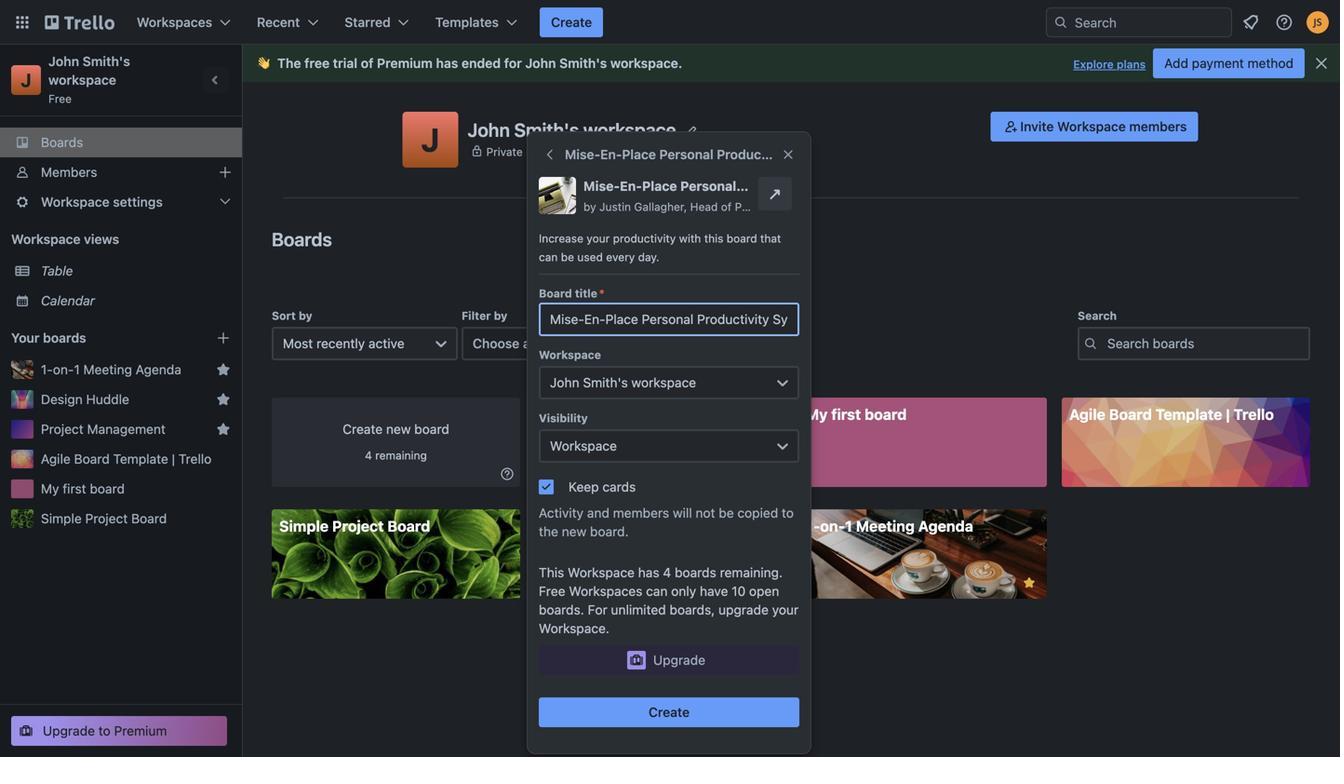 Task type: vqa. For each thing, say whether or not it's contained in the screenshot.
New training program link
no



Task type: describe. For each thing, give the bounding box(es) containing it.
calendar link
[[41, 291, 231, 310]]

cards
[[603, 479, 636, 494]]

0 vertical spatial my
[[806, 406, 828, 423]]

design huddle link
[[535, 509, 784, 599]]

most recently active
[[283, 336, 405, 351]]

recently
[[317, 336, 365, 351]]

workspace up project management link on the bottom
[[632, 375, 697, 390]]

0 horizontal spatial trello
[[179, 451, 212, 467]]

agenda inside 1-on-1 meeting agenda button
[[136, 362, 181, 377]]

title
[[575, 287, 598, 300]]

john inside john smith's workspace free
[[48, 54, 79, 69]]

1 vertical spatial premium
[[114, 723, 167, 738]]

be inside "activity and members will not be copied to the new board."
[[719, 505, 734, 521]]

for
[[504, 55, 522, 71]]

1 vertical spatial agile
[[41, 451, 71, 467]]

productivity
[[613, 232, 676, 245]]

1 vertical spatial trello
[[1234, 406, 1275, 423]]

boards,
[[670, 602, 715, 617]]

wave image
[[257, 55, 270, 72]]

project down project management button
[[85, 511, 128, 526]]

members link
[[0, 157, 242, 187]]

upgrade button
[[539, 645, 800, 675]]

1 vertical spatial john smith's workspace
[[550, 375, 697, 390]]

john smith (johnsmith38824343) image
[[1307, 11, 1330, 34]]

1- inside button
[[41, 362, 53, 377]]

on- inside 1-on-1 meeting agenda button
[[53, 362, 74, 377]]

1 horizontal spatial 1
[[846, 517, 853, 535]]

private
[[487, 145, 523, 158]]

0 vertical spatial agile
[[1070, 406, 1106, 423]]

table link
[[41, 262, 231, 280]]

0 horizontal spatial my first board link
[[41, 480, 231, 498]]

project inside project management button
[[41, 421, 84, 437]]

0 vertical spatial boards
[[41, 135, 83, 150]]

sort
[[272, 309, 296, 322]]

management inside button
[[87, 421, 166, 437]]

keep
[[569, 479, 599, 494]]

1 vertical spatial template
[[113, 451, 168, 467]]

starred
[[345, 14, 391, 30]]

1 vertical spatial huddle
[[596, 517, 648, 535]]

0 vertical spatial my first board
[[806, 406, 907, 423]]

settings
[[113, 194, 163, 210]]

members for workspace
[[1130, 119, 1188, 134]]

calendar
[[41, 293, 95, 308]]

mise-en-place personal productivity system by justin gallagher, head of product management @ trello
[[584, 178, 894, 213]]

free inside john smith's workspace free
[[48, 92, 72, 105]]

*
[[600, 287, 605, 300]]

1 horizontal spatial first
[[832, 406, 862, 423]]

on- inside 1-on-1 meeting agenda link
[[821, 517, 846, 535]]

10
[[732, 583, 746, 599]]

with
[[679, 232, 702, 245]]

john up visibility
[[550, 375, 580, 390]]

design inside button
[[41, 392, 83, 407]]

can inside the this workspace has 4 boards remaining. free workspaces can only have 10 open boards. for unlimited boards, upgrade your workspace.
[[646, 583, 668, 599]]

1 horizontal spatial simple project board
[[279, 517, 431, 535]]

workspace up mise-en-place personal productivity system
[[584, 118, 677, 140]]

add
[[1165, 55, 1189, 71]]

by for filter by
[[494, 309, 508, 322]]

0 horizontal spatial 4
[[365, 449, 372, 462]]

new inside "activity and members will not be copied to the new board."
[[562, 524, 587, 539]]

board inside increase your productivity with this board that can be used every day.
[[727, 232, 758, 245]]

your boards
[[11, 330, 86, 345]]

john right 'for'
[[526, 55, 556, 71]]

0 horizontal spatial simple project board
[[41, 511, 167, 526]]

head
[[691, 200, 718, 213]]

board title *
[[539, 287, 605, 300]]

en- for mise-en-place personal productivity system by justin gallagher, head of product management @ trello
[[620, 178, 642, 194]]

justin
[[600, 200, 631, 213]]

john smith's workspace free
[[48, 54, 134, 105]]

have
[[700, 583, 729, 599]]

only
[[672, 583, 697, 599]]

add payment method
[[1165, 55, 1294, 71]]

copied
[[738, 505, 779, 521]]

invite workspace members button
[[991, 112, 1199, 142]]

smith's up visibility
[[583, 375, 628, 390]]

upgrade to premium
[[43, 723, 167, 738]]

has inside the this workspace has 4 boards remaining. free workspaces can only have 10 open boards. for unlimited boards, upgrade your workspace.
[[639, 565, 660, 580]]

this
[[705, 232, 724, 245]]

has inside banner
[[436, 55, 458, 71]]

.
[[679, 55, 683, 71]]

for
[[588, 602, 608, 617]]

choose a collection button
[[462, 327, 648, 360]]

click to unstar this board. it will be removed from your starred list. image
[[1021, 575, 1038, 591]]

project inside project management link
[[543, 406, 595, 423]]

1 horizontal spatial template
[[1156, 406, 1223, 423]]

upgrade for upgrade to premium
[[43, 723, 95, 738]]

workspace inside the this workspace has 4 boards remaining. free workspaces can only have 10 open boards. for unlimited boards, upgrade your workspace.
[[568, 565, 635, 580]]

workspace down visibility
[[550, 438, 617, 453]]

starred icon image for design huddle
[[216, 392, 231, 407]]

choose a collection
[[473, 336, 594, 351]]

every
[[606, 250, 635, 264]]

mise- for mise-en-place personal productivity system by justin gallagher, head of product management @ trello
[[584, 178, 620, 194]]

starred icon image for 1-on-1 meeting agenda
[[216, 362, 231, 377]]

primary element
[[0, 0, 1341, 45]]

boards link
[[0, 128, 242, 157]]

smith's right 'for'
[[560, 55, 607, 71]]

1 simple project board link from the left
[[41, 509, 231, 528]]

mise-en-place personal productivity system
[[565, 147, 843, 162]]

by inside mise-en-place personal productivity system by justin gallagher, head of product management @ trello
[[584, 200, 597, 213]]

increase
[[539, 232, 584, 245]]

Search field
[[1069, 8, 1232, 36]]

design huddle button
[[41, 390, 209, 409]]

1 vertical spatial 1-
[[806, 517, 821, 535]]

project management link
[[535, 398, 784, 487]]

and
[[587, 505, 610, 521]]

your
[[11, 330, 40, 345]]

upgrade to premium link
[[11, 716, 227, 746]]

j link
[[11, 65, 41, 95]]

filter by
[[462, 309, 508, 322]]

recent button
[[246, 7, 330, 37]]

1 horizontal spatial 1-on-1 meeting agenda
[[806, 517, 974, 535]]

invite
[[1021, 119, 1055, 134]]

by for sort by
[[299, 309, 313, 322]]

sm image inside invite workspace members button
[[1002, 117, 1021, 136]]

that
[[761, 232, 782, 245]]

system for mise-en-place personal productivity system by justin gallagher, head of product management @ trello
[[822, 178, 870, 194]]

1 vertical spatial sm image
[[498, 465, 517, 483]]

board.
[[590, 524, 629, 539]]

project management inside button
[[41, 421, 166, 437]]

boards.
[[539, 602, 585, 617]]

sort by
[[272, 309, 313, 322]]

0 horizontal spatial simple
[[41, 511, 82, 526]]

your inside the this workspace has 4 boards remaining. free workspaces can only have 10 open boards. for unlimited boards, upgrade your workspace.
[[773, 602, 799, 617]]

j for j button
[[421, 120, 440, 159]]

mise-en-place personal productivity system link
[[584, 177, 870, 196]]

members
[[41, 164, 97, 180]]

starred icon image for project management
[[216, 422, 231, 437]]

workspace views
[[11, 231, 119, 247]]

invite workspace members
[[1021, 119, 1188, 134]]

trial
[[333, 55, 358, 71]]

huddle inside button
[[86, 392, 129, 407]]

this workspace has 4 boards remaining. free workspaces can only have 10 open boards. for unlimited boards, upgrade your workspace.
[[539, 565, 799, 636]]

4 remaining
[[365, 449, 427, 462]]

not
[[696, 505, 716, 521]]

1 horizontal spatial agile board template | trello link
[[1062, 398, 1311, 487]]

management inside mise-en-place personal productivity system by justin gallagher, head of product management @ trello
[[780, 200, 848, 213]]

templates button
[[424, 7, 529, 37]]

1-on-1 meeting agenda inside button
[[41, 362, 181, 377]]

0 horizontal spatial of
[[361, 55, 374, 71]]

workspace right a
[[539, 348, 601, 361]]

0 horizontal spatial agile board template | trello
[[41, 451, 212, 467]]

0 horizontal spatial new
[[386, 421, 411, 437]]

workspace up table
[[11, 231, 81, 247]]

1 vertical spatial create button
[[539, 697, 800, 727]]

gallagher,
[[634, 200, 687, 213]]

this
[[539, 565, 565, 580]]

workspace.
[[539, 621, 610, 636]]

1 horizontal spatial my first board link
[[799, 398, 1048, 487]]

1 horizontal spatial design
[[543, 517, 593, 535]]

1 horizontal spatial project management
[[543, 406, 693, 423]]

meeting inside 1-on-1 meeting agenda button
[[83, 362, 132, 377]]

1 horizontal spatial agile board template | trello
[[1070, 406, 1275, 423]]

workspaces button
[[126, 7, 242, 37]]

unlimited
[[611, 602, 666, 617]]

activity and members will not be copied to the new board.
[[539, 505, 794, 539]]



Task type: locate. For each thing, give the bounding box(es) containing it.
4 left remaining
[[365, 449, 372, 462]]

| down "search" text box
[[1227, 406, 1231, 423]]

0 vertical spatial on-
[[53, 362, 74, 377]]

productivity inside mise-en-place personal productivity system by justin gallagher, head of product management @ trello
[[740, 178, 819, 194]]

0 vertical spatial workspaces
[[137, 14, 212, 30]]

explore
[[1074, 58, 1114, 71]]

has up unlimited
[[639, 565, 660, 580]]

john smith's workspace up visibility
[[550, 375, 697, 390]]

1 vertical spatial agenda
[[919, 517, 974, 535]]

create for create button to the bottom
[[649, 704, 690, 720]]

👋 the free trial of premium has ended for john smith's workspace .
[[257, 55, 683, 71]]

used
[[578, 250, 603, 264]]

the
[[539, 524, 559, 539]]

0 vertical spatial 4
[[365, 449, 372, 462]]

on- down your boards on the top of the page
[[53, 362, 74, 377]]

0 horizontal spatial my
[[41, 481, 59, 496]]

0 vertical spatial productivity
[[717, 147, 793, 162]]

0 horizontal spatial 1
[[74, 362, 80, 377]]

1 horizontal spatial new
[[562, 524, 587, 539]]

2 horizontal spatial by
[[584, 200, 597, 213]]

1 vertical spatial free
[[539, 583, 566, 599]]

views
[[84, 231, 119, 247]]

system right close popover icon
[[796, 147, 843, 162]]

by right the filter
[[494, 309, 508, 322]]

by
[[584, 200, 597, 213], [299, 309, 313, 322], [494, 309, 508, 322]]

place
[[622, 147, 656, 162], [642, 178, 678, 194]]

simple project board down 4 remaining
[[279, 517, 431, 535]]

free right j "link"
[[48, 92, 72, 105]]

trello right "@"
[[865, 200, 894, 213]]

create
[[551, 14, 592, 30], [343, 421, 383, 437], [649, 704, 690, 720]]

trello down project management button
[[179, 451, 212, 467]]

workspace navigation collapse icon image
[[203, 67, 229, 93]]

project down collection at the left
[[543, 406, 595, 423]]

simple project board
[[41, 511, 167, 526], [279, 517, 431, 535]]

design
[[41, 392, 83, 407], [543, 517, 593, 535]]

0 vertical spatial agenda
[[136, 362, 181, 377]]

boards up 'sort by'
[[272, 228, 332, 250]]

3 starred icon image from the top
[[216, 422, 231, 437]]

0 horizontal spatial huddle
[[86, 392, 129, 407]]

0 horizontal spatial premium
[[114, 723, 167, 738]]

workspace inside button
[[1058, 119, 1127, 134]]

2 vertical spatial starred icon image
[[216, 422, 231, 437]]

explore plans
[[1074, 58, 1146, 71]]

workspace down primary "element"
[[611, 55, 679, 71]]

0 vertical spatial trello
[[865, 200, 894, 213]]

personal inside mise-en-place personal productivity system by justin gallagher, head of product management @ trello
[[681, 178, 737, 194]]

| down project management button
[[172, 451, 175, 467]]

0 vertical spatial can
[[539, 250, 558, 264]]

plans
[[1117, 58, 1146, 71]]

smith's inside john smith's workspace free
[[83, 54, 130, 69]]

place inside mise-en-place personal productivity system by justin gallagher, head of product management @ trello
[[642, 178, 678, 194]]

new up 4 remaining
[[386, 421, 411, 437]]

0 vertical spatial system
[[796, 147, 843, 162]]

explore plans button
[[1074, 53, 1146, 75]]

0 vertical spatial template
[[1156, 406, 1223, 423]]

huddle
[[86, 392, 129, 407], [596, 517, 648, 535]]

0 horizontal spatial members
[[613, 505, 670, 521]]

2 vertical spatial create
[[649, 704, 690, 720]]

1 horizontal spatial can
[[646, 583, 668, 599]]

remaining
[[376, 449, 427, 462]]

workspaces up for
[[569, 583, 643, 599]]

mise- inside mise-en-place personal productivity system by justin gallagher, head of product management @ trello
[[584, 178, 620, 194]]

1 starred icon image from the top
[[216, 362, 231, 377]]

design down your boards on the top of the page
[[41, 392, 83, 407]]

on- right copied
[[821, 517, 846, 535]]

1 vertical spatial boards
[[272, 228, 332, 250]]

upgrade
[[719, 602, 769, 617]]

1 inside button
[[74, 362, 80, 377]]

0 vertical spatial 1-
[[41, 362, 53, 377]]

can
[[539, 250, 558, 264], [646, 583, 668, 599]]

agile board template | trello down "search" text box
[[1070, 406, 1275, 423]]

your boards with 6 items element
[[11, 327, 188, 349]]

trello
[[865, 200, 894, 213], [1234, 406, 1275, 423], [179, 451, 212, 467]]

personal for mise-en-place personal productivity system by justin gallagher, head of product management @ trello
[[681, 178, 737, 194]]

j
[[21, 69, 31, 91], [421, 120, 440, 159]]

2 horizontal spatial create
[[649, 704, 690, 720]]

1 horizontal spatial 4
[[663, 565, 672, 580]]

1-on-1 meeting agenda link
[[799, 509, 1048, 599]]

1 horizontal spatial on-
[[821, 517, 846, 535]]

0 horizontal spatial can
[[539, 250, 558, 264]]

2 vertical spatial trello
[[179, 451, 212, 467]]

be down the increase
[[561, 250, 574, 264]]

2 horizontal spatial trello
[[1234, 406, 1275, 423]]

john smith's workspace up 'return to previous screen' image
[[468, 118, 677, 140]]

en- inside mise-en-place personal productivity system by justin gallagher, head of product management @ trello
[[620, 178, 642, 194]]

0 vertical spatial boards
[[43, 330, 86, 345]]

1 horizontal spatial of
[[721, 200, 732, 213]]

free
[[48, 92, 72, 105], [539, 583, 566, 599]]

of
[[361, 55, 374, 71], [721, 200, 732, 213]]

workspace inside john smith's workspace free
[[48, 72, 116, 88]]

create button inside primary "element"
[[540, 7, 604, 37]]

j inside button
[[421, 120, 440, 159]]

design down keep
[[543, 517, 593, 535]]

0 horizontal spatial upgrade
[[43, 723, 95, 738]]

1 horizontal spatial management
[[598, 406, 693, 423]]

upgrade inside button
[[654, 652, 706, 668]]

1 vertical spatial has
[[639, 565, 660, 580]]

trello down "search" text box
[[1234, 406, 1275, 423]]

premium inside banner
[[377, 55, 433, 71]]

by left justin
[[584, 200, 597, 213]]

place for mise-en-place personal productivity system by justin gallagher, head of product management @ trello
[[642, 178, 678, 194]]

1- right copied
[[806, 517, 821, 535]]

productivity up product on the top right of the page
[[740, 178, 819, 194]]

1 vertical spatial meeting
[[856, 517, 915, 535]]

simple project board down project management button
[[41, 511, 167, 526]]

1 horizontal spatial j
[[421, 120, 440, 159]]

john smith's workspace link
[[48, 54, 134, 88]]

1- down your boards on the top of the page
[[41, 362, 53, 377]]

1 horizontal spatial simple
[[279, 517, 329, 535]]

0 horizontal spatial 1-on-1 meeting agenda
[[41, 362, 181, 377]]

ended
[[462, 55, 501, 71]]

1
[[74, 362, 80, 377], [846, 517, 853, 535]]

mise- right 'return to previous screen' image
[[565, 147, 601, 162]]

1 horizontal spatial design huddle
[[543, 517, 648, 535]]

can inside increase your productivity with this board that can be used every day.
[[539, 250, 558, 264]]

1 vertical spatial mise-
[[584, 178, 620, 194]]

keep cards
[[569, 479, 636, 494]]

free
[[305, 55, 330, 71]]

your up the used
[[587, 232, 610, 245]]

members
[[1130, 119, 1188, 134], [613, 505, 670, 521]]

has left ended at the left of the page
[[436, 55, 458, 71]]

project down design huddle button
[[41, 421, 84, 437]]

1 horizontal spatial meeting
[[856, 517, 915, 535]]

table
[[41, 263, 73, 278]]

j inside "link"
[[21, 69, 31, 91]]

0 horizontal spatial has
[[436, 55, 458, 71]]

boards
[[43, 330, 86, 345], [675, 565, 717, 580]]

templates
[[435, 14, 499, 30]]

workspace right invite
[[1058, 119, 1127, 134]]

boards down calendar on the left of the page
[[43, 330, 86, 345]]

the
[[277, 55, 301, 71]]

1 horizontal spatial agile
[[1070, 406, 1106, 423]]

en- for mise-en-place personal productivity system
[[601, 147, 622, 162]]

your down open
[[773, 602, 799, 617]]

0 horizontal spatial create
[[343, 421, 383, 437]]

1 horizontal spatial simple project board link
[[272, 509, 521, 599]]

visibility
[[539, 412, 588, 425]]

starred icon image
[[216, 362, 231, 377], [216, 392, 231, 407], [216, 422, 231, 437]]

1 vertical spatial |
[[172, 451, 175, 467]]

1 horizontal spatial trello
[[865, 200, 894, 213]]

be
[[561, 250, 574, 264], [719, 505, 734, 521]]

1 vertical spatial 4
[[663, 565, 672, 580]]

agile board template | trello link
[[1062, 398, 1311, 487], [41, 450, 231, 468]]

be inside increase your productivity with this board that can be used every day.
[[561, 250, 574, 264]]

agenda
[[136, 362, 181, 377], [919, 517, 974, 535]]

1 horizontal spatial be
[[719, 505, 734, 521]]

banner
[[242, 45, 1341, 82]]

free inside the this workspace has 4 boards remaining. free workspaces can only have 10 open boards. for unlimited boards, upgrade your workspace.
[[539, 583, 566, 599]]

workspace inside dropdown button
[[41, 194, 110, 210]]

remaining.
[[720, 565, 783, 580]]

None text field
[[539, 303, 800, 336]]

sm image
[[1002, 117, 1021, 136], [498, 465, 517, 483]]

en-
[[601, 147, 622, 162], [620, 178, 642, 194]]

john up private
[[468, 118, 510, 140]]

0 vertical spatial huddle
[[86, 392, 129, 407]]

workspaces up "workspace navigation collapse icon"
[[137, 14, 212, 30]]

upgrade for upgrade
[[654, 652, 706, 668]]

most
[[283, 336, 313, 351]]

system inside mise-en-place personal productivity system by justin gallagher, head of product management @ trello
[[822, 178, 870, 194]]

open
[[750, 583, 780, 599]]

0 horizontal spatial boards
[[41, 135, 83, 150]]

2 starred icon image from the top
[[216, 392, 231, 407]]

members down add
[[1130, 119, 1188, 134]]

0 horizontal spatial agile
[[41, 451, 71, 467]]

1 vertical spatial my
[[41, 481, 59, 496]]

1 vertical spatial to
[[98, 723, 111, 738]]

👋
[[257, 55, 270, 71]]

boards inside your boards with 6 items element
[[43, 330, 86, 345]]

mise- up justin
[[584, 178, 620, 194]]

will
[[673, 505, 692, 521]]

0 vertical spatial be
[[561, 250, 574, 264]]

search
[[1078, 309, 1117, 322]]

payment
[[1193, 55, 1245, 71]]

starred button
[[334, 7, 421, 37]]

productivity for mise-en-place personal productivity system
[[717, 147, 793, 162]]

productivity up the mise-en-place personal productivity system link
[[717, 147, 793, 162]]

0 horizontal spatial project management
[[41, 421, 166, 437]]

management left "@"
[[780, 200, 848, 213]]

can up unlimited
[[646, 583, 668, 599]]

1 vertical spatial 1
[[846, 517, 853, 535]]

design huddle down keep cards at the bottom left
[[543, 517, 648, 535]]

can down the increase
[[539, 250, 558, 264]]

1 down your boards with 6 items element
[[74, 362, 80, 377]]

boards up members
[[41, 135, 83, 150]]

0 horizontal spatial workspaces
[[137, 14, 212, 30]]

create new board
[[343, 421, 450, 437]]

simple
[[41, 511, 82, 526], [279, 517, 329, 535]]

1 vertical spatial first
[[63, 481, 86, 496]]

1 horizontal spatial boards
[[675, 565, 717, 580]]

be right not in the bottom right of the page
[[719, 505, 734, 521]]

boards
[[41, 135, 83, 150], [272, 228, 332, 250]]

management up cards
[[598, 406, 693, 423]]

workspace up for
[[568, 565, 635, 580]]

personal up the head on the right top
[[681, 178, 737, 194]]

of inside mise-en-place personal productivity system by justin gallagher, head of product management @ trello
[[721, 200, 732, 213]]

system up "@"
[[822, 178, 870, 194]]

project management button
[[41, 420, 209, 439]]

create inside primary "element"
[[551, 14, 592, 30]]

1 vertical spatial workspaces
[[569, 583, 643, 599]]

0 vertical spatial free
[[48, 92, 72, 105]]

huddle down 1-on-1 meeting agenda button
[[86, 392, 129, 407]]

1 horizontal spatial my first board
[[806, 406, 907, 423]]

0 vertical spatial en-
[[601, 147, 622, 162]]

0 vertical spatial place
[[622, 147, 656, 162]]

smith's down back to home 'image'
[[83, 54, 130, 69]]

template down "search" text box
[[1156, 406, 1223, 423]]

j left private
[[421, 120, 440, 159]]

active
[[369, 336, 405, 351]]

1 horizontal spatial premium
[[377, 55, 433, 71]]

huddle down cards
[[596, 517, 648, 535]]

workspace settings
[[41, 194, 163, 210]]

1 vertical spatial design
[[543, 517, 593, 535]]

0 horizontal spatial my first board
[[41, 481, 125, 496]]

return to previous screen image
[[543, 147, 558, 162]]

of right the "trial"
[[361, 55, 374, 71]]

1 horizontal spatial |
[[1227, 406, 1231, 423]]

of down the mise-en-place personal productivity system link
[[721, 200, 732, 213]]

members inside button
[[1130, 119, 1188, 134]]

create for create new board
[[343, 421, 383, 437]]

1 vertical spatial system
[[822, 178, 870, 194]]

by right sort
[[299, 309, 313, 322]]

to inside "activity and members will not be copied to the new board."
[[782, 505, 794, 521]]

0 vertical spatial members
[[1130, 119, 1188, 134]]

design huddle inside button
[[41, 392, 129, 407]]

day.
[[638, 250, 660, 264]]

2 simple project board link from the left
[[272, 509, 521, 599]]

smith's up 'return to previous screen' image
[[514, 118, 579, 140]]

agenda inside 1-on-1 meeting agenda link
[[919, 517, 974, 535]]

1 vertical spatial boards
[[675, 565, 717, 580]]

0 vertical spatial of
[[361, 55, 374, 71]]

workspaces inside dropdown button
[[137, 14, 212, 30]]

add payment method button
[[1154, 48, 1305, 78]]

choose
[[473, 336, 520, 351]]

template down project management button
[[113, 451, 168, 467]]

0 notifications image
[[1240, 11, 1263, 34]]

project
[[543, 406, 595, 423], [41, 421, 84, 437], [85, 511, 128, 526], [332, 517, 384, 535]]

workspaces inside the this workspace has 4 boards remaining. free workspaces can only have 10 open boards. for unlimited boards, upgrade your workspace.
[[569, 583, 643, 599]]

management down design huddle button
[[87, 421, 166, 437]]

workspace
[[611, 55, 679, 71], [48, 72, 116, 88], [584, 118, 677, 140], [632, 375, 697, 390]]

filter
[[462, 309, 491, 322]]

0 vertical spatial john smith's workspace
[[468, 118, 677, 140]]

0 vertical spatial mise-
[[565, 147, 601, 162]]

project management down design huddle button
[[41, 421, 166, 437]]

1 horizontal spatial members
[[1130, 119, 1188, 134]]

1 horizontal spatial agenda
[[919, 517, 974, 535]]

collection
[[534, 336, 594, 351]]

boards inside the this workspace has 4 boards remaining. free workspaces can only have 10 open boards. for unlimited boards, upgrade your workspace.
[[675, 565, 717, 580]]

a
[[523, 336, 530, 351]]

project down 4 remaining
[[332, 517, 384, 535]]

create button
[[540, 7, 604, 37], [539, 697, 800, 727]]

0 horizontal spatial boards
[[43, 330, 86, 345]]

trello inside mise-en-place personal productivity system by justin gallagher, head of product management @ trello
[[865, 200, 894, 213]]

members for and
[[613, 505, 670, 521]]

system for mise-en-place personal productivity system
[[796, 147, 843, 162]]

free down this
[[539, 583, 566, 599]]

close popover image
[[781, 147, 796, 162]]

members inside "activity and members will not be copied to the new board."
[[613, 505, 670, 521]]

0 horizontal spatial agile board template | trello link
[[41, 450, 231, 468]]

personal up the mise-en-place personal productivity system link
[[660, 147, 714, 162]]

system
[[796, 147, 843, 162], [822, 178, 870, 194]]

mise- for mise-en-place personal productivity system
[[565, 147, 601, 162]]

1-
[[41, 362, 53, 377], [806, 517, 821, 535]]

1-on-1 meeting agenda button
[[41, 360, 209, 379]]

workspace inside banner
[[611, 55, 679, 71]]

1 vertical spatial place
[[642, 178, 678, 194]]

1 vertical spatial new
[[562, 524, 587, 539]]

back to home image
[[45, 7, 115, 37]]

1 horizontal spatial has
[[639, 565, 660, 580]]

your inside increase your productivity with this board that can be used every day.
[[587, 232, 610, 245]]

upgrade
[[654, 652, 706, 668], [43, 723, 95, 738]]

new down activity
[[562, 524, 587, 539]]

Search text field
[[1078, 327, 1311, 360]]

j left john smith's workspace free
[[21, 69, 31, 91]]

productivity for mise-en-place personal productivity system by justin gallagher, head of product management @ trello
[[740, 178, 819, 194]]

activity
[[539, 505, 584, 521]]

1 right copied
[[846, 517, 853, 535]]

1 vertical spatial upgrade
[[43, 723, 95, 738]]

1 vertical spatial can
[[646, 583, 668, 599]]

members down cards
[[613, 505, 670, 521]]

banner containing 👋
[[242, 45, 1341, 82]]

1-on-1 meeting agenda
[[41, 362, 181, 377], [806, 517, 974, 535]]

1 vertical spatial j
[[421, 120, 440, 159]]

project management up cards
[[543, 406, 693, 423]]

1 vertical spatial 1-on-1 meeting agenda
[[806, 517, 974, 535]]

workspace
[[1058, 119, 1127, 134], [41, 194, 110, 210], [11, 231, 81, 247], [539, 348, 601, 361], [550, 438, 617, 453], [568, 565, 635, 580]]

method
[[1248, 55, 1294, 71]]

open information menu image
[[1276, 13, 1294, 32]]

0 horizontal spatial be
[[561, 250, 574, 264]]

agile board template | trello down project management button
[[41, 451, 212, 467]]

management
[[780, 200, 848, 213], [598, 406, 693, 423], [87, 421, 166, 437]]

boards up only
[[675, 565, 717, 580]]

j for j "link"
[[21, 69, 31, 91]]

0 vertical spatial upgrade
[[654, 652, 706, 668]]

meeting inside 1-on-1 meeting agenda link
[[856, 517, 915, 535]]

workspace right j "link"
[[48, 72, 116, 88]]

place for mise-en-place personal productivity system
[[622, 147, 656, 162]]

0 vertical spatial premium
[[377, 55, 433, 71]]

productivity
[[717, 147, 793, 162], [740, 178, 819, 194]]

add board image
[[216, 331, 231, 345]]

0 horizontal spatial template
[[113, 451, 168, 467]]

1 vertical spatial starred icon image
[[216, 392, 231, 407]]

search image
[[1054, 15, 1069, 30]]

design huddle down 1-on-1 meeting agenda button
[[41, 392, 129, 407]]

increase your productivity with this board that can be used every day.
[[539, 232, 782, 264]]

4 up only
[[663, 565, 672, 580]]

personal for mise-en-place personal productivity system
[[660, 147, 714, 162]]

4 inside the this workspace has 4 boards remaining. free workspaces can only have 10 open boards. for unlimited boards, upgrade your workspace.
[[663, 565, 672, 580]]

workspace down members
[[41, 194, 110, 210]]

john down back to home 'image'
[[48, 54, 79, 69]]



